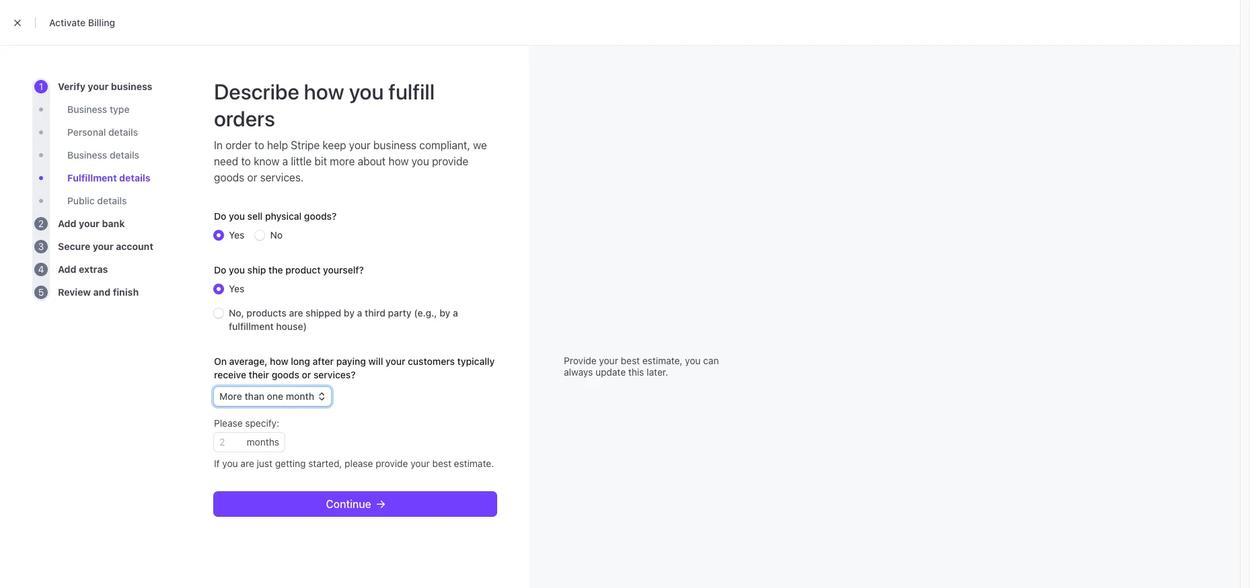 Task type: vqa. For each thing, say whether or not it's contained in the screenshot.
Links
no



Task type: describe. For each thing, give the bounding box(es) containing it.
will
[[368, 356, 383, 367]]

in order to help stripe keep your business compliant, we need to know a little bit more about how you provide goods or services.
[[214, 139, 487, 184]]

public
[[67, 195, 95, 207]]

review and finish link
[[58, 286, 139, 299]]

please
[[345, 458, 373, 470]]

keep
[[323, 139, 346, 151]]

we
[[473, 139, 487, 151]]

5
[[38, 287, 44, 298]]

business inside in order to help stripe keep your business compliant, we need to know a little bit more about how you provide goods or services.
[[373, 139, 416, 151]]

do you sell physical goods?
[[214, 211, 337, 222]]

how inside on average, how long after paying will your customers typically receive their goods or services?
[[270, 356, 288, 367]]

0 vertical spatial business
[[111, 81, 152, 92]]

specify:
[[245, 418, 279, 429]]

in
[[214, 139, 223, 151]]

2
[[38, 218, 44, 229]]

average,
[[229, 356, 267, 367]]

review and finish
[[58, 287, 139, 298]]

activate billing
[[49, 17, 115, 28]]

house)
[[276, 321, 307, 332]]

you left 'ship'
[[229, 264, 245, 276]]

business details
[[67, 149, 139, 161]]

no
[[270, 229, 283, 241]]

how inside the describe how you fulfill orders
[[304, 79, 344, 104]]

yes for ship
[[229, 283, 245, 295]]

personal details link
[[67, 126, 138, 139]]

best inside provide your best estimate, you can always update this later.
[[621, 355, 640, 367]]

your left estimate.
[[411, 458, 430, 470]]

verify your business link
[[58, 80, 152, 94]]

2 by from the left
[[440, 307, 450, 319]]

physical
[[265, 211, 302, 222]]

about
[[358, 155, 386, 168]]

yes for sell
[[229, 229, 245, 241]]

you right if
[[222, 458, 238, 470]]

sell
[[247, 211, 263, 222]]

this
[[628, 367, 644, 378]]

after
[[313, 356, 334, 367]]

goods inside in order to help stripe keep your business compliant, we need to know a little bit more about how you provide goods or services.
[[214, 172, 244, 184]]

estimate,
[[642, 355, 682, 367]]

if you are just getting started, please provide your best estimate.
[[214, 458, 494, 470]]

details for fulfillment details
[[119, 172, 151, 184]]

compliant,
[[419, 139, 470, 151]]

continue
[[326, 499, 371, 511]]

svg image
[[376, 501, 385, 509]]

add your bank
[[58, 218, 125, 229]]

describe how you fulfill orders
[[214, 79, 435, 131]]

months
[[247, 437, 279, 448]]

personal details
[[67, 126, 138, 138]]

orders
[[214, 106, 275, 131]]

how inside in order to help stripe keep your business compliant, we need to know a little bit more about how you provide goods or services.
[[389, 155, 409, 168]]

no,
[[229, 307, 244, 319]]

fulfillment details link
[[67, 172, 151, 185]]

do for do you sell physical goods?
[[214, 211, 226, 222]]

fulfill
[[388, 79, 435, 104]]

your up extras
[[93, 241, 114, 252]]

your inside in order to help stripe keep your business compliant, we need to know a little bit more about how you provide goods or services.
[[349, 139, 371, 151]]

add extras
[[58, 264, 108, 275]]

are for you
[[240, 458, 254, 470]]

estimate.
[[454, 458, 494, 470]]

provide inside in order to help stripe keep your business compliant, we need to know a little bit more about how you provide goods or services.
[[432, 155, 468, 168]]

continue button
[[214, 492, 497, 517]]

1 by from the left
[[344, 307, 355, 319]]

type
[[110, 104, 129, 115]]

business details link
[[67, 149, 139, 162]]

stripe
[[291, 139, 320, 151]]

on average, how long after paying will your customers typically receive their goods or services?
[[214, 356, 495, 381]]

provide your best estimate, you can always update this later.
[[564, 355, 719, 378]]

you inside the describe how you fulfill orders
[[349, 79, 384, 104]]

typically
[[457, 356, 495, 367]]

services?
[[314, 369, 356, 381]]

2 text field
[[214, 433, 247, 452]]

know
[[254, 155, 279, 168]]

need
[[214, 155, 238, 168]]

activate
[[49, 17, 85, 28]]

paying
[[336, 356, 366, 367]]

1
[[39, 81, 43, 92]]

fulfillment
[[67, 172, 117, 184]]

party
[[388, 307, 411, 319]]

yourself?
[[323, 264, 364, 276]]

products
[[247, 307, 287, 319]]

update
[[595, 367, 626, 378]]

please
[[214, 418, 243, 429]]

1 horizontal spatial to
[[254, 139, 264, 151]]

details for personal details
[[108, 126, 138, 138]]

please specify:
[[214, 418, 279, 429]]

little
[[291, 155, 312, 168]]

if
[[214, 458, 220, 470]]

details for public details
[[97, 195, 127, 207]]

add your bank link
[[58, 217, 125, 231]]

account
[[116, 241, 153, 252]]

billing
[[88, 17, 115, 28]]



Task type: locate. For each thing, give the bounding box(es) containing it.
2 horizontal spatial how
[[389, 155, 409, 168]]

do you ship the product yourself?
[[214, 264, 364, 276]]

how right about
[[389, 155, 409, 168]]

fulfillment
[[229, 321, 274, 332]]

or down "know"
[[247, 172, 257, 184]]

help
[[267, 139, 288, 151]]

0 horizontal spatial business
[[111, 81, 152, 92]]

describe
[[214, 79, 299, 104]]

provide right the please
[[376, 458, 408, 470]]

how left long
[[270, 356, 288, 367]]

you left sell at the top left of the page
[[229, 211, 245, 222]]

add for add extras
[[58, 264, 76, 275]]

best left later.
[[621, 355, 640, 367]]

long
[[291, 356, 310, 367]]

2 add from the top
[[58, 264, 76, 275]]

3
[[38, 241, 44, 252]]

by right the (e.g.,
[[440, 307, 450, 319]]

1 vertical spatial business
[[373, 139, 416, 151]]

1 vertical spatial how
[[389, 155, 409, 168]]

0 horizontal spatial a
[[282, 155, 288, 168]]

you inside in order to help stripe keep your business compliant, we need to know a little bit more about how you provide goods or services.
[[412, 155, 429, 168]]

2 yes from the top
[[229, 283, 245, 295]]

business up type in the top of the page
[[111, 81, 152, 92]]

0 horizontal spatial or
[[247, 172, 257, 184]]

business for business type
[[67, 104, 107, 115]]

order
[[226, 139, 252, 151]]

1 add from the top
[[58, 218, 76, 229]]

to down order
[[241, 155, 251, 168]]

customers
[[408, 356, 455, 367]]

by right shipped
[[344, 307, 355, 319]]

a left third
[[357, 307, 362, 319]]

details up "fulfillment details"
[[110, 149, 139, 161]]

1 horizontal spatial best
[[621, 355, 640, 367]]

and
[[93, 287, 111, 298]]

do left 'ship'
[[214, 264, 226, 276]]

no, products are shipped by a third party (e.g., by a fulfillment house)
[[229, 307, 458, 332]]

by
[[344, 307, 355, 319], [440, 307, 450, 319]]

4
[[38, 264, 44, 275]]

do for do you ship the product yourself?
[[214, 264, 226, 276]]

0 vertical spatial best
[[621, 355, 640, 367]]

0 vertical spatial do
[[214, 211, 226, 222]]

0 vertical spatial add
[[58, 218, 76, 229]]

third
[[365, 307, 386, 319]]

details down type in the top of the page
[[108, 126, 138, 138]]

your right will
[[386, 356, 405, 367]]

a left little
[[282, 155, 288, 168]]

you left can
[[685, 355, 701, 367]]

1 vertical spatial best
[[432, 458, 451, 470]]

details down the business details link
[[119, 172, 151, 184]]

just
[[257, 458, 272, 470]]

are left just
[[240, 458, 254, 470]]

how
[[304, 79, 344, 104], [389, 155, 409, 168], [270, 356, 288, 367]]

review
[[58, 287, 91, 298]]

are up house)
[[289, 307, 303, 319]]

0 horizontal spatial by
[[344, 307, 355, 319]]

1 vertical spatial add
[[58, 264, 76, 275]]

product
[[285, 264, 321, 276]]

your down 'public details' link
[[79, 218, 100, 229]]

business down personal
[[67, 149, 107, 161]]

do left sell at the top left of the page
[[214, 211, 226, 222]]

or inside on average, how long after paying will your customers typically receive their goods or services?
[[302, 369, 311, 381]]

business type link
[[67, 103, 129, 116]]

secure your account
[[58, 241, 153, 252]]

goods inside on average, how long after paying will your customers typically receive their goods or services?
[[272, 369, 299, 381]]

on
[[214, 356, 227, 367]]

provide
[[564, 355, 597, 367]]

secure your account link
[[58, 240, 153, 254]]

1 horizontal spatial how
[[304, 79, 344, 104]]

services.
[[260, 172, 304, 184]]

getting
[[275, 458, 306, 470]]

goods down need
[[214, 172, 244, 184]]

or down long
[[302, 369, 311, 381]]

your inside on average, how long after paying will your customers typically receive their goods or services?
[[386, 356, 405, 367]]

2 business from the top
[[67, 149, 107, 161]]

your right provide
[[599, 355, 618, 367]]

0 vertical spatial business
[[67, 104, 107, 115]]

you left the fulfill
[[349, 79, 384, 104]]

0 vertical spatial how
[[304, 79, 344, 104]]

finish
[[113, 287, 139, 298]]

1 vertical spatial are
[[240, 458, 254, 470]]

public details
[[67, 195, 127, 207]]

your inside provide your best estimate, you can always update this later.
[[599, 355, 618, 367]]

are for products
[[289, 307, 303, 319]]

bit
[[314, 155, 327, 168]]

or
[[247, 172, 257, 184], [302, 369, 311, 381]]

0 horizontal spatial goods
[[214, 172, 244, 184]]

their
[[249, 369, 269, 381]]

0 vertical spatial goods
[[214, 172, 244, 184]]

0 horizontal spatial provide
[[376, 458, 408, 470]]

1 yes from the top
[[229, 229, 245, 241]]

best left estimate.
[[432, 458, 451, 470]]

started,
[[308, 458, 342, 470]]

can
[[703, 355, 719, 367]]

shipped
[[306, 307, 341, 319]]

1 business from the top
[[67, 104, 107, 115]]

0 vertical spatial or
[[247, 172, 257, 184]]

add inside add your bank link
[[58, 218, 76, 229]]

you
[[349, 79, 384, 104], [412, 155, 429, 168], [229, 211, 245, 222], [229, 264, 245, 276], [685, 355, 701, 367], [222, 458, 238, 470]]

add up secure
[[58, 218, 76, 229]]

(e.g.,
[[414, 307, 437, 319]]

1 horizontal spatial business
[[373, 139, 416, 151]]

provide down compliant,
[[432, 155, 468, 168]]

to up "know"
[[254, 139, 264, 151]]

1 vertical spatial to
[[241, 155, 251, 168]]

a right the (e.g.,
[[453, 307, 458, 319]]

add inside add extras link
[[58, 264, 76, 275]]

always
[[564, 367, 593, 378]]

add for add your bank
[[58, 218, 76, 229]]

you down compliant,
[[412, 155, 429, 168]]

0 horizontal spatial are
[[240, 458, 254, 470]]

yes up no, at the left of page
[[229, 283, 245, 295]]

add
[[58, 218, 76, 229], [58, 264, 76, 275]]

1 vertical spatial do
[[214, 264, 226, 276]]

or inside in order to help stripe keep your business compliant, we need to know a little bit more about how you provide goods or services.
[[247, 172, 257, 184]]

you inside provide your best estimate, you can always update this later.
[[685, 355, 701, 367]]

are inside the no, products are shipped by a third party (e.g., by a fulfillment house)
[[289, 307, 303, 319]]

add down secure
[[58, 264, 76, 275]]

business up personal
[[67, 104, 107, 115]]

fulfillment details
[[67, 172, 151, 184]]

goods down long
[[272, 369, 299, 381]]

how up keep
[[304, 79, 344, 104]]

details
[[108, 126, 138, 138], [110, 149, 139, 161], [119, 172, 151, 184], [97, 195, 127, 207]]

business type
[[67, 104, 129, 115]]

your up business type at the top of the page
[[88, 81, 109, 92]]

business for business details
[[67, 149, 107, 161]]

details down fulfillment details "link"
[[97, 195, 127, 207]]

1 vertical spatial goods
[[272, 369, 299, 381]]

verify your business
[[58, 81, 152, 92]]

details for business details
[[110, 149, 139, 161]]

your up about
[[349, 139, 371, 151]]

2 vertical spatial how
[[270, 356, 288, 367]]

business
[[67, 104, 107, 115], [67, 149, 107, 161]]

2 do from the top
[[214, 264, 226, 276]]

business
[[111, 81, 152, 92], [373, 139, 416, 151]]

secure
[[58, 241, 90, 252]]

0 vertical spatial to
[[254, 139, 264, 151]]

add extras link
[[58, 263, 108, 277]]

2 horizontal spatial a
[[453, 307, 458, 319]]

0 vertical spatial are
[[289, 307, 303, 319]]

a
[[282, 155, 288, 168], [357, 307, 362, 319], [453, 307, 458, 319]]

1 horizontal spatial provide
[[432, 155, 468, 168]]

personal
[[67, 126, 106, 138]]

best
[[621, 355, 640, 367], [432, 458, 451, 470]]

business up about
[[373, 139, 416, 151]]

1 horizontal spatial by
[[440, 307, 450, 319]]

goods?
[[304, 211, 337, 222]]

are inside provide your best estimate, you can always update this later. element
[[240, 458, 254, 470]]

0 vertical spatial yes
[[229, 229, 245, 241]]

a inside in order to help stripe keep your business compliant, we need to know a little bit more about how you provide goods or services.
[[282, 155, 288, 168]]

yes
[[229, 229, 245, 241], [229, 283, 245, 295]]

1 horizontal spatial are
[[289, 307, 303, 319]]

1 horizontal spatial a
[[357, 307, 362, 319]]

more
[[330, 155, 355, 168]]

1 do from the top
[[214, 211, 226, 222]]

public details link
[[67, 194, 127, 208]]

verify
[[58, 81, 85, 92]]

1 horizontal spatial goods
[[272, 369, 299, 381]]

0 horizontal spatial best
[[432, 458, 451, 470]]

1 vertical spatial provide
[[376, 458, 408, 470]]

1 vertical spatial yes
[[229, 283, 245, 295]]

1 vertical spatial business
[[67, 149, 107, 161]]

are
[[289, 307, 303, 319], [240, 458, 254, 470]]

details inside "link"
[[119, 172, 151, 184]]

1 vertical spatial or
[[302, 369, 311, 381]]

0 horizontal spatial to
[[241, 155, 251, 168]]

do
[[214, 211, 226, 222], [214, 264, 226, 276]]

later.
[[647, 367, 668, 378]]

0 vertical spatial provide
[[432, 155, 468, 168]]

goods
[[214, 172, 244, 184], [272, 369, 299, 381]]

1 horizontal spatial or
[[302, 369, 311, 381]]

the
[[269, 264, 283, 276]]

extras
[[79, 264, 108, 275]]

provide your best estimate, you can always update this later. element
[[203, 342, 732, 482]]

to
[[254, 139, 264, 151], [241, 155, 251, 168]]

0 horizontal spatial how
[[270, 356, 288, 367]]

yes left no
[[229, 229, 245, 241]]



